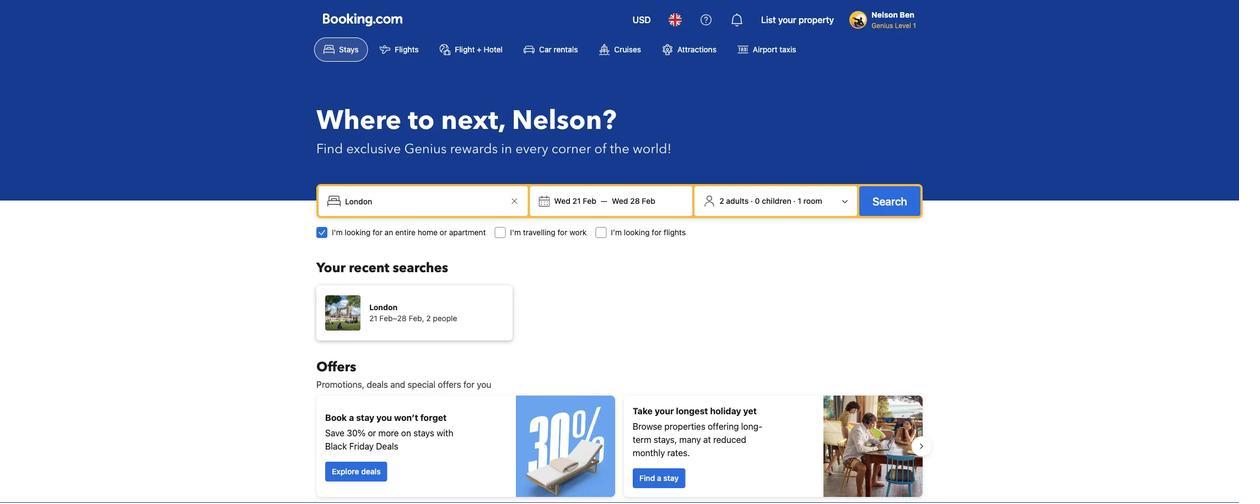 Task type: vqa. For each thing, say whether or not it's contained in the screenshot.
vacation inside the San Antonio, United States of America 530 vacation rentals , 440 cottages
no



Task type: describe. For each thing, give the bounding box(es) containing it.
explore
[[332, 467, 359, 476]]

airport taxis link
[[728, 37, 806, 62]]

21 for feb–28
[[369, 314, 377, 323]]

2 inside '2 adults · 0 children · 1 room' button
[[720, 197, 724, 206]]

stays link
[[314, 37, 368, 62]]

1 inside nelson ben genius level 1
[[913, 22, 916, 29]]

reduced
[[714, 435, 747, 445]]

you inside book a stay you won't forget save 30% or more on stays with black friday deals
[[377, 413, 392, 423]]

0 vertical spatial or
[[440, 228, 447, 237]]

flight + hotel
[[455, 45, 503, 54]]

level
[[895, 22, 911, 29]]

entire
[[395, 228, 416, 237]]

region containing take your longest holiday yet
[[308, 391, 932, 502]]

property
[[799, 15, 834, 25]]

booking.com image
[[323, 13, 403, 26]]

1 inside button
[[798, 197, 802, 206]]

book a stay you won't forget save 30% or more on stays with black friday deals
[[325, 413, 453, 452]]

rewards
[[450, 140, 498, 158]]

won't
[[394, 413, 418, 423]]

ben
[[900, 10, 915, 19]]

looking for i'm
[[624, 228, 650, 237]]

airport
[[753, 45, 778, 54]]

feb–28
[[380, 314, 407, 323]]

attractions
[[678, 45, 717, 54]]

where
[[316, 103, 401, 139]]

explore deals link
[[325, 462, 387, 482]]

i'm looking for flights
[[611, 228, 686, 237]]

children
[[762, 197, 792, 206]]

2 wed from the left
[[612, 197, 628, 206]]

deals inside "offers promotions, deals and special offers for you"
[[367, 380, 388, 390]]

car rentals link
[[514, 37, 587, 62]]

nelson ben genius level 1
[[872, 10, 916, 29]]

wed 21 feb button
[[550, 191, 601, 211]]

travelling
[[523, 228, 556, 237]]

forget
[[420, 413, 447, 423]]

search for black friday deals on stays image
[[516, 396, 615, 497]]

28
[[630, 197, 640, 206]]

1 wed from the left
[[554, 197, 571, 206]]

list your property link
[[755, 7, 841, 33]]

offers
[[438, 380, 461, 390]]

on
[[401, 428, 411, 439]]

adults
[[726, 197, 749, 206]]

an
[[385, 228, 393, 237]]

flight
[[455, 45, 475, 54]]

find inside find a stay link
[[640, 474, 655, 483]]

your for take
[[655, 406, 674, 417]]

with
[[437, 428, 453, 439]]

offering
[[708, 422, 739, 432]]

stay for find
[[664, 474, 679, 483]]

wed 28 feb button
[[608, 191, 660, 211]]

offers promotions, deals and special offers for you
[[316, 358, 491, 390]]

london 21 feb–28 feb, 2 people
[[369, 303, 457, 323]]

flights
[[664, 228, 686, 237]]

rentals
[[554, 45, 578, 54]]

searches
[[393, 259, 448, 277]]

1 vertical spatial deals
[[361, 467, 381, 476]]

rates.
[[668, 448, 690, 458]]

you inside "offers promotions, deals and special offers for you"
[[477, 380, 491, 390]]

2 · from the left
[[794, 197, 796, 206]]

at
[[703, 435, 711, 445]]

a for find
[[657, 474, 662, 483]]

room
[[804, 197, 823, 206]]

Where are you going? field
[[341, 191, 508, 211]]

in
[[501, 140, 512, 158]]

stays,
[[654, 435, 677, 445]]

people
[[433, 314, 457, 323]]

a for book
[[349, 413, 354, 423]]

holiday
[[710, 406, 741, 417]]

nelson?
[[512, 103, 617, 139]]

promotions,
[[316, 380, 365, 390]]

1 feb from the left
[[583, 197, 597, 206]]

apartment
[[449, 228, 486, 237]]

0
[[755, 197, 760, 206]]

browse
[[633, 422, 662, 432]]

special
[[408, 380, 436, 390]]

friday
[[349, 441, 374, 452]]

i'm travelling for work
[[510, 228, 587, 237]]

to
[[408, 103, 435, 139]]

exclusive
[[346, 140, 401, 158]]

airport taxis
[[753, 45, 796, 54]]

list
[[761, 15, 776, 25]]

2 adults · 0 children · 1 room
[[720, 197, 823, 206]]

your
[[316, 259, 346, 277]]

genius inside nelson ben genius level 1
[[872, 22, 893, 29]]

flights link
[[370, 37, 428, 62]]

take
[[633, 406, 653, 417]]

find a stay link
[[633, 469, 686, 489]]



Task type: locate. For each thing, give the bounding box(es) containing it.
deals left and
[[367, 380, 388, 390]]

0 vertical spatial 21
[[573, 197, 581, 206]]

or right 30%
[[368, 428, 376, 439]]

you up more
[[377, 413, 392, 423]]

long-
[[741, 422, 763, 432]]

genius down nelson
[[872, 22, 893, 29]]

1 vertical spatial 2
[[426, 314, 431, 323]]

for
[[373, 228, 383, 237], [558, 228, 568, 237], [652, 228, 662, 237], [464, 380, 475, 390]]

stay down 'rates.'
[[664, 474, 679, 483]]

1 horizontal spatial your
[[778, 15, 797, 25]]

find inside the 'where to next, nelson? find exclusive genius rewards in every corner of the world!'
[[316, 140, 343, 158]]

a
[[349, 413, 354, 423], [657, 474, 662, 483]]

0 vertical spatial your
[[778, 15, 797, 25]]

i'm
[[611, 228, 622, 237]]

find a stay
[[640, 474, 679, 483]]

deals right explore
[[361, 467, 381, 476]]

or right home
[[440, 228, 447, 237]]

2 looking from the left
[[624, 228, 650, 237]]

feb right 28
[[642, 197, 656, 206]]

2 inside the london 21 feb–28 feb, 2 people
[[426, 314, 431, 323]]

search button
[[860, 186, 921, 216]]

looking left an
[[345, 228, 371, 237]]

london
[[369, 303, 398, 312]]

your inside take your longest holiday yet browse properties offering long- term stays, many at reduced monthly rates.
[[655, 406, 674, 417]]

1 horizontal spatial stay
[[664, 474, 679, 483]]

1 vertical spatial a
[[657, 474, 662, 483]]

i'm looking for an entire home or apartment
[[332, 228, 486, 237]]

your for list
[[778, 15, 797, 25]]

recent
[[349, 259, 390, 277]]

21
[[573, 197, 581, 206], [369, 314, 377, 323]]

explore deals
[[332, 467, 381, 476]]

your
[[778, 15, 797, 25], [655, 406, 674, 417]]

0 vertical spatial 1
[[913, 22, 916, 29]]

· left 0
[[751, 197, 753, 206]]

1 vertical spatial genius
[[404, 140, 447, 158]]

or
[[440, 228, 447, 237], [368, 428, 376, 439]]

1 horizontal spatial feb
[[642, 197, 656, 206]]

you right 'offers'
[[477, 380, 491, 390]]

region
[[308, 391, 932, 502]]

+
[[477, 45, 482, 54]]

monthly
[[633, 448, 665, 458]]

looking right i'm
[[624, 228, 650, 237]]

21 for feb
[[573, 197, 581, 206]]

1 · from the left
[[751, 197, 753, 206]]

longest
[[676, 406, 708, 417]]

term
[[633, 435, 652, 445]]

usd button
[[626, 7, 658, 33]]

0 vertical spatial 2
[[720, 197, 724, 206]]

stays
[[339, 45, 359, 54]]

corner
[[552, 140, 591, 158]]

21 left —
[[573, 197, 581, 206]]

1 vertical spatial your
[[655, 406, 674, 417]]

2 feb from the left
[[642, 197, 656, 206]]

feb left —
[[583, 197, 597, 206]]

cruises link
[[590, 37, 651, 62]]

stay up 30%
[[356, 413, 374, 423]]

flight + hotel link
[[430, 37, 512, 62]]

genius inside the 'where to next, nelson? find exclusive genius rewards in every corner of the world!'
[[404, 140, 447, 158]]

0 horizontal spatial feb
[[583, 197, 597, 206]]

for inside "offers promotions, deals and special offers for you"
[[464, 380, 475, 390]]

home
[[418, 228, 438, 237]]

1 vertical spatial 1
[[798, 197, 802, 206]]

stay inside book a stay you won't forget save 30% or more on stays with black friday deals
[[356, 413, 374, 423]]

2 i'm from the left
[[510, 228, 521, 237]]

1 vertical spatial find
[[640, 474, 655, 483]]

find down monthly
[[640, 474, 655, 483]]

looking
[[345, 228, 371, 237], [624, 228, 650, 237]]

0 horizontal spatial genius
[[404, 140, 447, 158]]

for left work
[[558, 228, 568, 237]]

21 inside the london 21 feb–28 feb, 2 people
[[369, 314, 377, 323]]

2 right feb,
[[426, 314, 431, 323]]

0 vertical spatial find
[[316, 140, 343, 158]]

for for work
[[558, 228, 568, 237]]

usd
[[633, 15, 651, 25]]

0 vertical spatial a
[[349, 413, 354, 423]]

1 vertical spatial or
[[368, 428, 376, 439]]

your recent searches
[[316, 259, 448, 277]]

car rentals
[[539, 45, 578, 54]]

where to next, nelson? find exclusive genius rewards in every corner of the world!
[[316, 103, 672, 158]]

0 horizontal spatial a
[[349, 413, 354, 423]]

work
[[570, 228, 587, 237]]

stay for book
[[356, 413, 374, 423]]

0 vertical spatial stay
[[356, 413, 374, 423]]

1 vertical spatial 21
[[369, 314, 377, 323]]

your account menu nelson ben genius level 1 element
[[850, 5, 921, 30]]

take your longest holiday yet image
[[824, 396, 923, 497]]

i'm for i'm travelling for work
[[510, 228, 521, 237]]

1 horizontal spatial find
[[640, 474, 655, 483]]

0 horizontal spatial looking
[[345, 228, 371, 237]]

0 horizontal spatial 1
[[798, 197, 802, 206]]

0 vertical spatial genius
[[872, 22, 893, 29]]

for for flights
[[652, 228, 662, 237]]

more
[[378, 428, 399, 439]]

2
[[720, 197, 724, 206], [426, 314, 431, 323]]

1 horizontal spatial wed
[[612, 197, 628, 206]]

deals
[[376, 441, 398, 452]]

1 i'm from the left
[[332, 228, 343, 237]]

0 horizontal spatial i'm
[[332, 228, 343, 237]]

1 vertical spatial stay
[[664, 474, 679, 483]]

every
[[516, 140, 548, 158]]

i'm up your
[[332, 228, 343, 237]]

1 horizontal spatial a
[[657, 474, 662, 483]]

attractions link
[[653, 37, 726, 62]]

1 horizontal spatial ·
[[794, 197, 796, 206]]

find down where
[[316, 140, 343, 158]]

genius
[[872, 22, 893, 29], [404, 140, 447, 158]]

for left an
[[373, 228, 383, 237]]

a down monthly
[[657, 474, 662, 483]]

for right 'offers'
[[464, 380, 475, 390]]

0 horizontal spatial find
[[316, 140, 343, 158]]

1 horizontal spatial 1
[[913, 22, 916, 29]]

—
[[601, 197, 608, 206]]

1 horizontal spatial 21
[[573, 197, 581, 206]]

2 left adults
[[720, 197, 724, 206]]

genius down to
[[404, 140, 447, 158]]

1 right the "level"
[[913, 22, 916, 29]]

1 horizontal spatial genius
[[872, 22, 893, 29]]

0 horizontal spatial stay
[[356, 413, 374, 423]]

21 down london
[[369, 314, 377, 323]]

take your longest holiday yet browse properties offering long- term stays, many at reduced monthly rates.
[[633, 406, 763, 458]]

or inside book a stay you won't forget save 30% or more on stays with black friday deals
[[368, 428, 376, 439]]

properties
[[665, 422, 706, 432]]

the
[[610, 140, 630, 158]]

many
[[680, 435, 701, 445]]

0 horizontal spatial you
[[377, 413, 392, 423]]

0 vertical spatial you
[[477, 380, 491, 390]]

taxis
[[780, 45, 796, 54]]

cruises
[[614, 45, 641, 54]]

hotel
[[484, 45, 503, 54]]

1 left room
[[798, 197, 802, 206]]

stays
[[414, 428, 434, 439]]

i'm for i'm looking for an entire home or apartment
[[332, 228, 343, 237]]

2 adults · 0 children · 1 room button
[[699, 191, 853, 212]]

yet
[[744, 406, 757, 417]]

1 horizontal spatial looking
[[624, 228, 650, 237]]

0 vertical spatial deals
[[367, 380, 388, 390]]

for for an
[[373, 228, 383, 237]]

0 horizontal spatial your
[[655, 406, 674, 417]]

car
[[539, 45, 552, 54]]

wed left 28
[[612, 197, 628, 206]]

your right take
[[655, 406, 674, 417]]

your inside 'link'
[[778, 15, 797, 25]]

your right list
[[778, 15, 797, 25]]

0 horizontal spatial ·
[[751, 197, 753, 206]]

search
[[873, 195, 908, 208]]

wed 21 feb — wed 28 feb
[[554, 197, 656, 206]]

looking for i'm
[[345, 228, 371, 237]]

30%
[[347, 428, 366, 439]]

a inside book a stay you won't forget save 30% or more on stays with black friday deals
[[349, 413, 354, 423]]

wed up i'm travelling for work
[[554, 197, 571, 206]]

a right book
[[349, 413, 354, 423]]

and
[[390, 380, 405, 390]]

for left 'flights'
[[652, 228, 662, 237]]

1 horizontal spatial i'm
[[510, 228, 521, 237]]

stay
[[356, 413, 374, 423], [664, 474, 679, 483]]

0 horizontal spatial 2
[[426, 314, 431, 323]]

1 horizontal spatial 2
[[720, 197, 724, 206]]

of
[[595, 140, 607, 158]]

0 horizontal spatial or
[[368, 428, 376, 439]]

find
[[316, 140, 343, 158], [640, 474, 655, 483]]

1 horizontal spatial you
[[477, 380, 491, 390]]

· right children
[[794, 197, 796, 206]]

0 horizontal spatial wed
[[554, 197, 571, 206]]

nelson
[[872, 10, 898, 19]]

deals
[[367, 380, 388, 390], [361, 467, 381, 476]]

flights
[[395, 45, 419, 54]]

offers
[[316, 358, 356, 376]]

next,
[[441, 103, 506, 139]]

feb
[[583, 197, 597, 206], [642, 197, 656, 206]]

i'm left "travelling"
[[510, 228, 521, 237]]

black
[[325, 441, 347, 452]]

1 vertical spatial you
[[377, 413, 392, 423]]

1 looking from the left
[[345, 228, 371, 237]]

1 horizontal spatial or
[[440, 228, 447, 237]]

0 horizontal spatial 21
[[369, 314, 377, 323]]

list your property
[[761, 15, 834, 25]]



